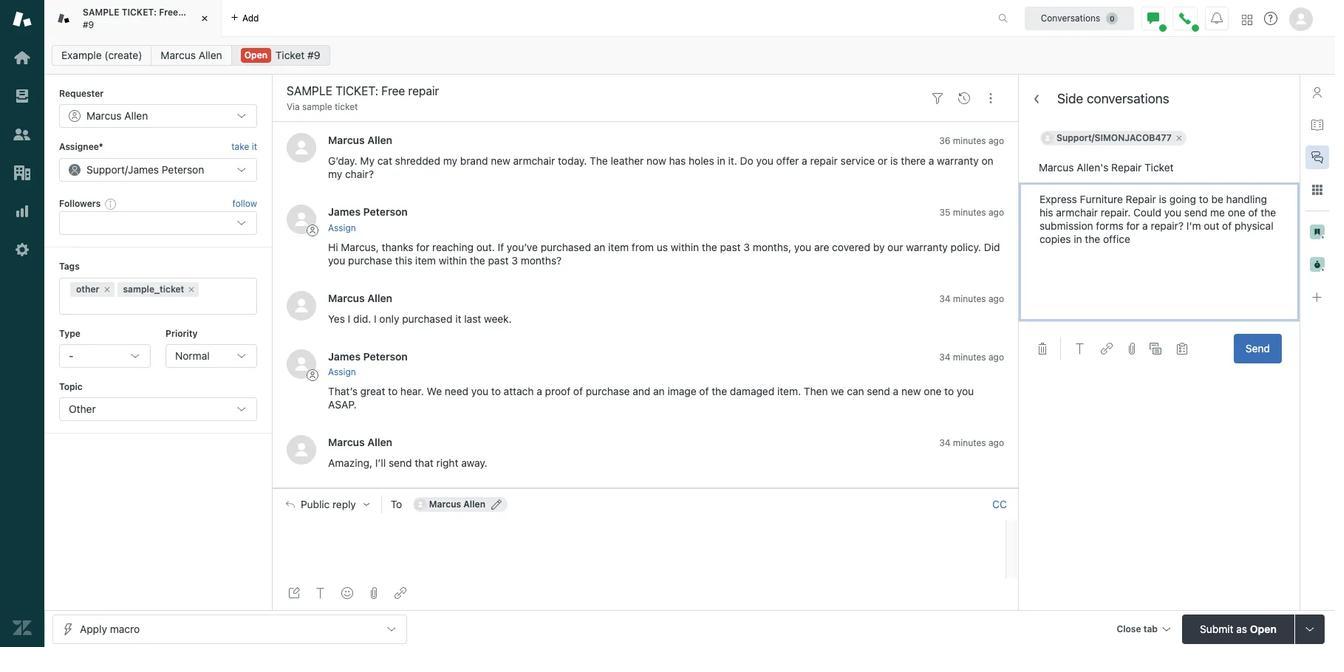 Task type: describe. For each thing, give the bounding box(es) containing it.
need
[[445, 385, 469, 398]]

today.
[[558, 155, 587, 167]]

attach
[[504, 385, 534, 398]]

marcus up "yes"
[[328, 292, 365, 304]]

repair
[[1126, 193, 1157, 205]]

it inside conversationlabel log
[[455, 312, 462, 325]]

policy.
[[951, 241, 982, 253]]

forms
[[1096, 220, 1124, 232]]

tab
[[1144, 623, 1158, 635]]

2 i from the left
[[374, 312, 377, 325]]

marcus allen inside requester element
[[86, 110, 148, 122]]

handling
[[1227, 193, 1268, 205]]

admin image
[[13, 240, 32, 259]]

peterson for hi
[[363, 206, 408, 218]]

2 horizontal spatial remove image
[[1175, 134, 1184, 143]]

close
[[1117, 623, 1142, 635]]

marcus allen link for yes
[[328, 292, 393, 304]]

send inside that's great to hear. we need you to attach a proof of purchase and an image of the damaged item. then we can send a new one to you asap.
[[867, 385, 891, 398]]

office
[[1104, 233, 1131, 245]]

repair inside g'day. my cat shredded my brand new armchair today. the leather now has holes in it. do you offer a repair service or is there a warranty on my chair?
[[811, 155, 838, 167]]

by
[[874, 241, 885, 253]]

remove image for sample_ticket
[[187, 285, 196, 294]]

marcus allen up my at top left
[[328, 134, 393, 147]]

get started image
[[13, 48, 32, 67]]

allen up cat
[[368, 134, 393, 147]]

sample_ticket
[[123, 284, 184, 295]]

marcus inside requester element
[[86, 110, 122, 122]]

assign button for that's
[[328, 366, 356, 379]]

asap.
[[328, 398, 357, 411]]

in inside g'day. my cat shredded my brand new armchair today. the leather now has holes in it. do you offer a repair service or is there a warranty on my chair?
[[717, 155, 726, 167]]

marcus allen link for g'day.
[[328, 134, 393, 147]]

has
[[669, 155, 686, 167]]

close image
[[197, 11, 212, 26]]

minutes for amazing, i'll send that right away.
[[953, 438, 986, 449]]

cc button
[[993, 498, 1007, 511]]

zendesk support image
[[13, 10, 32, 29]]

send button
[[1234, 334, 1282, 364]]

go back image
[[1031, 93, 1043, 105]]

minutes for that's great to hear. we need you to attach a proof of purchase and an image of the damaged item. then we can send a new one to you asap.
[[953, 352, 986, 363]]

zendesk products image
[[1243, 14, 1253, 25]]

35
[[940, 207, 951, 218]]

marcus right marcus.allen@example.com icon
[[429, 499, 461, 510]]

we
[[831, 385, 845, 398]]

take it button
[[232, 140, 257, 155]]

-
[[69, 350, 74, 362]]

3 34 minutes ago from the top
[[940, 438, 1005, 449]]

new inside that's great to hear. we need you to attach a proof of purchase and an image of the damaged item. then we can send a new one to you asap.
[[902, 385, 921, 398]]

0 horizontal spatial past
[[488, 254, 509, 267]]

normal
[[175, 350, 210, 362]]

one inside that's great to hear. we need you to attach a proof of purchase and an image of the damaged item. then we can send a new one to you asap.
[[924, 385, 942, 398]]

allen left edit user icon
[[464, 499, 486, 510]]

great
[[360, 385, 385, 398]]

side conversations
[[1058, 91, 1170, 107]]

1 vertical spatial within
[[439, 254, 467, 267]]

submit
[[1200, 623, 1234, 635]]

followers element
[[59, 212, 257, 235]]

via
[[287, 101, 300, 112]]

reporting image
[[13, 202, 32, 221]]

conversations
[[1041, 12, 1101, 23]]

the inside that's great to hear. we need you to attach a proof of purchase and an image of the damaged item. then we can send a new one to you asap.
[[712, 385, 727, 398]]

other
[[69, 403, 96, 416]]

example (create) button
[[52, 45, 152, 66]]

marcus allen up amazing,
[[328, 436, 393, 449]]

warranty inside hi marcus, thanks for reaching out. if you've purchased an item from us within the past 3 months, you are covered by our warranty policy. did you purchase this item within the past 3 months?
[[906, 241, 948, 253]]

marcus.allen@example.com image
[[415, 499, 426, 510]]

35 minutes ago
[[940, 207, 1005, 218]]

hide composer image
[[640, 482, 652, 494]]

last
[[464, 312, 481, 325]]

zendesk image
[[13, 619, 32, 638]]

assignee* element
[[59, 158, 257, 182]]

support
[[86, 163, 125, 176]]

1 minutes from the top
[[953, 136, 986, 147]]

1 vertical spatial item
[[415, 254, 436, 267]]

assign for that's
[[328, 367, 356, 378]]

ticket actions image
[[985, 92, 997, 104]]

marcus allen up did. in the left of the page
[[328, 292, 393, 304]]

james for that's
[[328, 350, 361, 363]]

ticket #9
[[276, 49, 320, 61]]

macro
[[110, 623, 140, 635]]

34 for week.
[[940, 293, 951, 304]]

the down the out.
[[470, 254, 485, 267]]

ago for yes i did. i only purchased it last week.
[[989, 293, 1005, 304]]

marcus allen right marcus.allen@example.com icon
[[429, 499, 486, 510]]

close tab button
[[1110, 615, 1177, 646]]

damaged
[[730, 385, 775, 398]]

assign for hi
[[328, 222, 356, 233]]

1 vertical spatial 3
[[512, 254, 518, 267]]

3 34 from the top
[[940, 438, 951, 449]]

follow
[[233, 198, 257, 209]]

is inside express furniture repair is going to be handling his armchair repair. could you send me one of the submission forms for a repair? i'm out of physical copies in the office
[[1159, 193, 1167, 205]]

week.
[[484, 312, 512, 325]]

reaching
[[432, 241, 474, 253]]

ago for hi marcus, thanks for reaching out. if you've purchased an item from us within the past 3 months, you are covered by our warranty policy. did you purchase this item within the past 3 months?
[[989, 207, 1005, 218]]

public reply
[[301, 499, 356, 510]]

1 horizontal spatial open
[[1251, 623, 1277, 635]]

notifications image
[[1211, 12, 1223, 24]]

express furniture repair is going to be handling his armchair repair. could you send me one of the submission forms for a repair? i'm out of physical copies in the office
[[1040, 193, 1277, 245]]

i'm
[[1187, 220, 1202, 232]]

public reply button
[[273, 489, 381, 520]]

the up physical
[[1261, 206, 1277, 219]]

36 minutes ago
[[940, 136, 1005, 147]]

allen inside requester element
[[124, 110, 148, 122]]

james for hi
[[328, 206, 361, 218]]

customers image
[[13, 125, 32, 144]]

example (create)
[[61, 49, 142, 61]]

me
[[1211, 206, 1226, 219]]

the down forms
[[1085, 233, 1101, 245]]

displays possible ticket submission types image
[[1305, 623, 1316, 635]]

a right can
[[893, 385, 899, 398]]

/
[[125, 163, 128, 176]]

from
[[632, 241, 654, 253]]

take it
[[232, 141, 257, 153]]

minutes for hi marcus, thanks for reaching out. if you've purchased an item from us within the past 3 months, you are covered by our warranty policy. did you purchase this item within the past 3 months?
[[953, 207, 986, 218]]

discard this conversation image
[[1037, 343, 1049, 355]]

it.
[[729, 155, 738, 167]]

cat
[[377, 155, 392, 167]]

1 horizontal spatial item
[[608, 241, 629, 253]]

to inside express furniture repair is going to be handling his armchair repair. could you send me one of the submission forms for a repair? i'm out of physical copies in the office
[[1200, 193, 1209, 205]]

priority
[[166, 328, 198, 339]]

requester element
[[59, 105, 257, 128]]

our
[[888, 241, 904, 253]]

1 horizontal spatial subject field
[[1019, 153, 1300, 183]]

for inside express furniture repair is going to be handling his armchair repair. could you send me one of the submission forms for a repair? i'm out of physical copies in the office
[[1127, 220, 1140, 232]]

apps image
[[1312, 184, 1324, 196]]

brand
[[460, 155, 488, 167]]

34 minutes ago text field
[[940, 293, 1005, 304]]

of right out
[[1223, 220, 1232, 232]]

physical
[[1235, 220, 1274, 232]]

#9 inside secondary element
[[308, 49, 320, 61]]

furniture
[[1080, 193, 1123, 205]]

topic
[[59, 381, 83, 392]]

insert ticket comments image
[[1150, 343, 1162, 355]]

an inside hi marcus, thanks for reaching out. if you've purchased an item from us within the past 3 months, you are covered by our warranty policy. did you purchase this item within the past 3 months?
[[594, 241, 606, 253]]

Side conversation composer text field
[[1037, 193, 1282, 311]]

amazing, i'll send that right away.
[[328, 457, 488, 469]]

of right the proof
[[574, 385, 583, 398]]

support / james peterson
[[86, 163, 204, 176]]

time tracking image
[[1311, 257, 1325, 272]]

filter image
[[932, 92, 944, 104]]

covered
[[832, 241, 871, 253]]

be
[[1212, 193, 1224, 205]]

g'day. my cat shredded my brand new armchair today. the leather now has holes in it. do you offer a repair service or is there a warranty on my chair?
[[328, 155, 994, 181]]

apply macro
[[80, 623, 140, 635]]

james peterson assign for great
[[328, 350, 408, 378]]

repair?
[[1151, 220, 1184, 232]]

purchase inside hi marcus, thanks for reaching out. if you've purchased an item from us within the past 3 months, you are covered by our warranty policy. did you purchase this item within the past 3 months?
[[348, 254, 392, 267]]

conversationlabel log
[[272, 122, 1019, 488]]

allen up the i'll
[[368, 436, 393, 449]]

1 i from the left
[[348, 312, 351, 325]]

attach files image
[[1126, 343, 1138, 355]]

image
[[668, 385, 697, 398]]

insert emojis image
[[341, 588, 353, 599]]

away.
[[461, 457, 488, 469]]

submit as open
[[1200, 623, 1277, 635]]

yes i did. i only purchased it last week.
[[328, 312, 512, 325]]

requester
[[59, 88, 104, 99]]

format text image
[[315, 588, 327, 599]]

that's great to hear. we need you to attach a proof of purchase and an image of the damaged item. then we can send a new one to you asap.
[[328, 385, 977, 411]]

0 horizontal spatial my
[[328, 168, 342, 181]]

ago for that's great to hear. we need you to attach a proof of purchase and an image of the damaged item. then we can send a new one to you asap.
[[989, 352, 1005, 363]]

in inside express furniture repair is going to be handling his armchair repair. could you send me one of the submission forms for a repair? i'm out of physical copies in the office
[[1074, 233, 1083, 245]]

that
[[415, 457, 434, 469]]

send
[[1246, 342, 1271, 355]]

marcus allen inside secondary element
[[161, 49, 222, 61]]

could
[[1134, 206, 1162, 219]]



Task type: vqa. For each thing, say whether or not it's contained in the screenshot.
Channels
no



Task type: locate. For each thing, give the bounding box(es) containing it.
0 horizontal spatial subject field
[[284, 82, 922, 100]]

2 34 minutes ago from the top
[[940, 352, 1005, 363]]

1 horizontal spatial armchair
[[1057, 206, 1098, 219]]

#9 down sample
[[83, 19, 94, 30]]

repair
[[181, 7, 206, 18], [811, 155, 838, 167]]

right
[[437, 457, 459, 469]]

subject field up repair
[[1019, 153, 1300, 183]]

of up physical
[[1249, 206, 1258, 219]]

remove image up going
[[1175, 134, 1184, 143]]

normal button
[[166, 344, 257, 368]]

item left from
[[608, 241, 629, 253]]

ticket:
[[122, 7, 157, 18]]

1 horizontal spatial purchase
[[586, 385, 630, 398]]

0 horizontal spatial in
[[717, 155, 726, 167]]

2 horizontal spatial send
[[1185, 206, 1208, 219]]

0 horizontal spatial purchase
[[348, 254, 392, 267]]

express
[[1040, 193, 1078, 205]]

the
[[1261, 206, 1277, 219], [1085, 233, 1101, 245], [702, 241, 718, 253], [470, 254, 485, 267], [712, 385, 727, 398]]

allen
[[199, 49, 222, 61], [124, 110, 148, 122], [368, 134, 393, 147], [368, 292, 393, 304], [368, 436, 393, 449], [464, 499, 486, 510]]

marcus inside secondary element
[[161, 49, 196, 61]]

34 minutes ago for week.
[[940, 293, 1005, 304]]

34 minutes ago text field for amazing, i'll send that right away.
[[940, 438, 1005, 449]]

out.
[[477, 241, 495, 253]]

customer context image
[[1312, 86, 1324, 98]]

0 horizontal spatial open
[[244, 50, 268, 61]]

james peterson link up marcus,
[[328, 206, 408, 218]]

34 minutes ago text field for that's great to hear. we need you to attach a proof of purchase and an image of the damaged item. then we can send a new one to you asap.
[[940, 352, 1005, 363]]

as
[[1237, 623, 1248, 635]]

months?
[[521, 254, 562, 267]]

public
[[301, 499, 330, 510]]

do
[[740, 155, 754, 167]]

2 vertical spatial 34 minutes ago
[[940, 438, 1005, 449]]

- button
[[59, 344, 151, 368]]

james peterson assign for marcus,
[[328, 206, 408, 233]]

4 ago from the top
[[989, 352, 1005, 363]]

1 horizontal spatial new
[[902, 385, 921, 398]]

info on adding followers image
[[105, 198, 117, 210]]

add
[[242, 12, 259, 23]]

set child ticket fields image
[[1177, 343, 1189, 355]]

36 minutes ago text field
[[940, 136, 1005, 147]]

0 vertical spatial #9
[[83, 19, 94, 30]]

2 james peterson link from the top
[[328, 350, 408, 363]]

0 vertical spatial send
[[1185, 206, 1208, 219]]

peterson for that's
[[363, 350, 408, 363]]

if
[[498, 241, 504, 253]]

1 horizontal spatial 3
[[744, 241, 750, 253]]

0 vertical spatial subject field
[[284, 82, 922, 100]]

0 vertical spatial warranty
[[937, 155, 979, 167]]

0 horizontal spatial #9
[[83, 19, 94, 30]]

add link (cmd k) image
[[395, 588, 407, 599]]

1 assign button from the top
[[328, 222, 356, 235]]

0 horizontal spatial within
[[439, 254, 467, 267]]

34 for attach
[[940, 352, 951, 363]]

#9 inside sample ticket: free repair #9
[[83, 19, 94, 30]]

1 vertical spatial james peterson link
[[328, 350, 408, 363]]

2 assign from the top
[[328, 367, 356, 378]]

34 minutes ago for attach
[[940, 352, 1005, 363]]

0 vertical spatial purchase
[[348, 254, 392, 267]]

chair?
[[345, 168, 374, 181]]

marcus allen
[[161, 49, 222, 61], [86, 110, 148, 122], [328, 134, 393, 147], [328, 292, 393, 304], [328, 436, 393, 449], [429, 499, 486, 510]]

0 horizontal spatial repair
[[181, 7, 206, 18]]

1 horizontal spatial my
[[443, 155, 458, 167]]

james peterson assign
[[328, 206, 408, 233], [328, 350, 408, 378]]

a
[[802, 155, 808, 167], [929, 155, 935, 167], [1143, 220, 1148, 232], [537, 385, 542, 398], [893, 385, 899, 398]]

1 horizontal spatial remove image
[[187, 285, 196, 294]]

purchased up months? at top left
[[541, 241, 591, 253]]

i right "yes"
[[348, 312, 351, 325]]

holes
[[689, 155, 715, 167]]

new inside g'day. my cat shredded my brand new armchair today. the leather now has holes in it. do you offer a repair service or is there a warranty on my chair?
[[491, 155, 511, 167]]

2 james peterson assign from the top
[[328, 350, 408, 378]]

purchase down marcus,
[[348, 254, 392, 267]]

edit user image
[[492, 499, 502, 510]]

0 vertical spatial within
[[671, 241, 699, 253]]

it
[[252, 141, 257, 153], [455, 312, 462, 325]]

tab containing sample ticket: free repair
[[44, 0, 222, 37]]

marcus allen link inside secondary element
[[151, 45, 232, 66]]

follow button
[[233, 197, 257, 211]]

purchased inside hi marcus, thanks for reaching out. if you've purchased an item from us within the past 3 months, you are covered by our warranty policy. did you purchase this item within the past 3 months?
[[541, 241, 591, 253]]

i right did. in the left of the page
[[374, 312, 377, 325]]

past left months,
[[720, 241, 741, 253]]

(create)
[[105, 49, 142, 61]]

bookmarks image
[[1311, 225, 1325, 239]]

1 assign from the top
[[328, 222, 356, 233]]

james up hi
[[328, 206, 361, 218]]

james right support
[[128, 163, 159, 176]]

did
[[984, 241, 1000, 253]]

0 horizontal spatial an
[[594, 241, 606, 253]]

1 vertical spatial for
[[416, 241, 430, 253]]

1 vertical spatial my
[[328, 168, 342, 181]]

4 minutes from the top
[[953, 352, 986, 363]]

34
[[940, 293, 951, 304], [940, 352, 951, 363], [940, 438, 951, 449]]

marcus down requester
[[86, 110, 122, 122]]

repair right free
[[181, 7, 206, 18]]

within
[[671, 241, 699, 253], [439, 254, 467, 267]]

0 horizontal spatial it
[[252, 141, 257, 153]]

Subject field
[[284, 82, 922, 100], [1019, 153, 1300, 183]]

within right us
[[671, 241, 699, 253]]

1 vertical spatial send
[[867, 385, 891, 398]]

armchair left today.
[[513, 155, 555, 167]]

0 horizontal spatial 3
[[512, 254, 518, 267]]

0 vertical spatial it
[[252, 141, 257, 153]]

add link (cmd k) image
[[1101, 343, 1113, 355]]

we
[[427, 385, 442, 398]]

3 down you've
[[512, 254, 518, 267]]

peterson right /
[[162, 163, 204, 176]]

assign button up that's
[[328, 366, 356, 379]]

followers
[[59, 198, 101, 209]]

0 vertical spatial 34 minutes ago text field
[[940, 352, 1005, 363]]

0 vertical spatial james
[[128, 163, 159, 176]]

james peterson assign up marcus,
[[328, 206, 408, 233]]

ago down did
[[989, 293, 1005, 304]]

example
[[61, 49, 102, 61]]

1 34 minutes ago text field from the top
[[940, 352, 1005, 363]]

34 minutes ago text field down 34 minutes ago text field
[[940, 352, 1005, 363]]

open inside secondary element
[[244, 50, 268, 61]]

36
[[940, 136, 951, 147]]

add attachment image
[[368, 588, 380, 599]]

marcus allen link up my at top left
[[328, 134, 393, 147]]

allen inside secondary element
[[199, 49, 222, 61]]

0 vertical spatial is
[[891, 155, 898, 167]]

are
[[815, 241, 830, 253]]

button displays agent's chat status as online. image
[[1148, 12, 1160, 24]]

marcus allen link down "close" 'image'
[[151, 45, 232, 66]]

5 ago from the top
[[989, 438, 1005, 449]]

organizations image
[[13, 163, 32, 183]]

subject field up the
[[284, 82, 922, 100]]

it inside "button"
[[252, 141, 257, 153]]

did.
[[353, 312, 371, 325]]

that's
[[328, 385, 358, 398]]

secondary element
[[44, 41, 1336, 70]]

remove image for other
[[102, 285, 111, 294]]

ago up cc
[[989, 438, 1005, 449]]

service
[[841, 155, 875, 167]]

james peterson link for marcus,
[[328, 206, 408, 218]]

you inside express furniture repair is going to be handling his armchair repair. could you send me one of the submission forms for a repair? i'm out of physical copies in the office
[[1165, 206, 1182, 219]]

marcus allen link for amazing,
[[328, 436, 393, 449]]

us
[[657, 241, 668, 253]]

0 vertical spatial armchair
[[513, 155, 555, 167]]

sample ticket: free repair #9
[[83, 7, 206, 30]]

1 vertical spatial is
[[1159, 193, 1167, 205]]

free
[[159, 7, 178, 18]]

peterson up great
[[363, 350, 408, 363]]

g'day.
[[328, 155, 357, 167]]

0 horizontal spatial item
[[415, 254, 436, 267]]

ago up on
[[989, 136, 1005, 147]]

0 horizontal spatial one
[[924, 385, 942, 398]]

0 vertical spatial repair
[[181, 7, 206, 18]]

purchase inside that's great to hear. we need you to attach a proof of purchase and an image of the damaged item. then we can send a new one to you asap.
[[586, 385, 630, 398]]

warranty down "36"
[[937, 155, 979, 167]]

shredded
[[395, 155, 441, 167]]

assign button for hi
[[328, 222, 356, 235]]

within down reaching
[[439, 254, 467, 267]]

assign up hi
[[328, 222, 356, 233]]

for inside hi marcus, thanks for reaching out. if you've purchased an item from us within the past 3 months, you are covered by our warranty policy. did you purchase this item within the past 3 months?
[[416, 241, 430, 253]]

0 horizontal spatial for
[[416, 241, 430, 253]]

the left damaged
[[712, 385, 727, 398]]

open left ticket
[[244, 50, 268, 61]]

my down g'day.
[[328, 168, 342, 181]]

purchased right only on the left of page
[[402, 312, 453, 325]]

reply
[[333, 499, 356, 510]]

assign button up hi
[[328, 222, 356, 235]]

1 vertical spatial an
[[654, 385, 665, 398]]

cc
[[993, 498, 1007, 510]]

is
[[891, 155, 898, 167], [1159, 193, 1167, 205]]

get help image
[[1265, 12, 1278, 25]]

allen up support / james peterson on the top left
[[124, 110, 148, 122]]

2 vertical spatial 34
[[940, 438, 951, 449]]

conversations
[[1087, 91, 1170, 107]]

1 horizontal spatial send
[[867, 385, 891, 398]]

james peterson assign up great
[[328, 350, 408, 378]]

1 vertical spatial warranty
[[906, 241, 948, 253]]

0 horizontal spatial armchair
[[513, 155, 555, 167]]

0 vertical spatial assign button
[[328, 222, 356, 235]]

peterson up thanks
[[363, 206, 408, 218]]

ago for amazing, i'll send that right away.
[[989, 438, 1005, 449]]

past down if
[[488, 254, 509, 267]]

draft mode image
[[288, 588, 300, 599]]

yes
[[328, 312, 345, 325]]

my left brand
[[443, 155, 458, 167]]

format text image
[[1075, 343, 1087, 355]]

34 minutes ago text field
[[940, 352, 1005, 363], [940, 438, 1005, 449]]

2 minutes from the top
[[953, 207, 986, 218]]

3 ago from the top
[[989, 293, 1005, 304]]

marcus allen down "close" 'image'
[[161, 49, 222, 61]]

minutes for yes i did. i only purchased it last week.
[[953, 293, 986, 304]]

it right the take
[[252, 141, 257, 153]]

of right image
[[700, 385, 709, 398]]

amazing,
[[328, 457, 373, 469]]

i
[[348, 312, 351, 325], [374, 312, 377, 325]]

1 vertical spatial james
[[328, 206, 361, 218]]

2 vertical spatial peterson
[[363, 350, 408, 363]]

new right brand
[[491, 155, 511, 167]]

warranty right our
[[906, 241, 948, 253]]

1 vertical spatial 34 minutes ago text field
[[940, 438, 1005, 449]]

repair left service
[[811, 155, 838, 167]]

via sample ticket
[[287, 101, 358, 112]]

topic element
[[59, 398, 257, 422]]

is right or
[[891, 155, 898, 167]]

1 vertical spatial peterson
[[363, 206, 408, 218]]

1 vertical spatial armchair
[[1057, 206, 1098, 219]]

0 vertical spatial 34
[[940, 293, 951, 304]]

1 vertical spatial past
[[488, 254, 509, 267]]

1 vertical spatial purchased
[[402, 312, 453, 325]]

for
[[1127, 220, 1140, 232], [416, 241, 430, 253]]

1 james peterson link from the top
[[328, 206, 408, 218]]

armchair inside g'day. my cat shredded my brand new armchair today. the leather now has holes in it. do you offer a repair service or is there a warranty on my chair?
[[513, 155, 555, 167]]

an right 'and'
[[654, 385, 665, 398]]

repair.
[[1101, 206, 1131, 219]]

0 vertical spatial in
[[717, 155, 726, 167]]

0 horizontal spatial send
[[389, 457, 412, 469]]

the right us
[[702, 241, 718, 253]]

to
[[1200, 193, 1209, 205], [388, 385, 398, 398], [491, 385, 501, 398], [945, 385, 954, 398]]

you inside g'day. my cat shredded my brand new armchair today. the leather now has holes in it. do you offer a repair service or is there a warranty on my chair?
[[757, 155, 774, 167]]

2 vertical spatial send
[[389, 457, 412, 469]]

james peterson link
[[328, 206, 408, 218], [328, 350, 408, 363]]

an inside that's great to hear. we need you to attach a proof of purchase and an image of the damaged item. then we can send a new one to you asap.
[[654, 385, 665, 398]]

in down submission
[[1074, 233, 1083, 245]]

allen up only on the left of page
[[368, 292, 393, 304]]

item.
[[778, 385, 801, 398]]

marcus down free
[[161, 49, 196, 61]]

1 34 minutes ago from the top
[[940, 293, 1005, 304]]

1 james peterson assign from the top
[[328, 206, 408, 233]]

1 vertical spatial james peterson assign
[[328, 350, 408, 378]]

peterson inside "assignee*" element
[[162, 163, 204, 176]]

1 ago from the top
[[989, 136, 1005, 147]]

0 vertical spatial past
[[720, 241, 741, 253]]

his
[[1040, 206, 1054, 219]]

a right offer in the right of the page
[[802, 155, 808, 167]]

0 horizontal spatial new
[[491, 155, 511, 167]]

in
[[717, 155, 726, 167], [1074, 233, 1083, 245]]

hi
[[328, 241, 338, 253]]

2 ago from the top
[[989, 207, 1005, 218]]

main element
[[0, 0, 44, 648]]

hear.
[[401, 385, 424, 398]]

allen down "close" 'image'
[[199, 49, 222, 61]]

knowledge image
[[1312, 119, 1324, 131]]

views image
[[13, 86, 32, 106]]

2 assign button from the top
[[328, 366, 356, 379]]

james peterson link for great
[[328, 350, 408, 363]]

events image
[[959, 92, 971, 104]]

is left going
[[1159, 193, 1167, 205]]

one inside express furniture repair is going to be handling his armchair repair. could you send me one of the submission forms for a repair? i'm out of physical copies in the office
[[1228, 206, 1246, 219]]

34 minutes ago down policy. on the top right of the page
[[940, 293, 1005, 304]]

2 vertical spatial james
[[328, 350, 361, 363]]

ticket
[[335, 101, 358, 112]]

to
[[391, 498, 402, 510]]

an left from
[[594, 241, 606, 253]]

assign
[[328, 222, 356, 233], [328, 367, 356, 378]]

marcus allen link up amazing,
[[328, 436, 393, 449]]

remove image right 'other'
[[102, 285, 111, 294]]

0 vertical spatial item
[[608, 241, 629, 253]]

purchase
[[348, 254, 392, 267], [586, 385, 630, 398]]

ago left discard this conversation icon
[[989, 352, 1005, 363]]

assignee*
[[59, 141, 103, 153]]

james inside "assignee*" element
[[128, 163, 159, 176]]

1 34 from the top
[[940, 293, 951, 304]]

support/simonjacob477
[[1057, 132, 1172, 143]]

tabs tab list
[[44, 0, 983, 37]]

1 horizontal spatial purchased
[[541, 241, 591, 253]]

a down could
[[1143, 220, 1148, 232]]

assign button
[[328, 222, 356, 235], [328, 366, 356, 379]]

1 horizontal spatial for
[[1127, 220, 1140, 232]]

1 vertical spatial open
[[1251, 623, 1277, 635]]

0 vertical spatial new
[[491, 155, 511, 167]]

then
[[804, 385, 828, 398]]

armchair inside express furniture repair is going to be handling his armchair repair. could you send me one of the submission forms for a repair? i'm out of physical copies in the office
[[1057, 206, 1098, 219]]

3 minutes from the top
[[953, 293, 986, 304]]

for right thanks
[[416, 241, 430, 253]]

marcus up g'day.
[[328, 134, 365, 147]]

34 minutes ago down 34 minutes ago text field
[[940, 352, 1005, 363]]

for down could
[[1127, 220, 1140, 232]]

james peterson link up great
[[328, 350, 408, 363]]

1 vertical spatial 34 minutes ago
[[940, 352, 1005, 363]]

armchair up submission
[[1057, 206, 1098, 219]]

you've
[[507, 241, 538, 253]]

1 vertical spatial one
[[924, 385, 942, 398]]

0 horizontal spatial purchased
[[402, 312, 453, 325]]

tags
[[59, 261, 80, 272]]

a left the proof
[[537, 385, 542, 398]]

it left last
[[455, 312, 462, 325]]

1 horizontal spatial one
[[1228, 206, 1246, 219]]

marcus allen down requester
[[86, 110, 148, 122]]

34 minutes ago text field up cc
[[940, 438, 1005, 449]]

1 vertical spatial assign
[[328, 367, 356, 378]]

0 vertical spatial james peterson assign
[[328, 206, 408, 233]]

a inside express furniture repair is going to be handling his armchair repair. could you send me one of the submission forms for a repair? i'm out of physical copies in the office
[[1143, 220, 1148, 232]]

0 vertical spatial james peterson link
[[328, 206, 408, 218]]

marcus up amazing,
[[328, 436, 365, 449]]

1 vertical spatial 34
[[940, 352, 951, 363]]

34 minutes ago up cc
[[940, 438, 1005, 449]]

assign up that's
[[328, 367, 356, 378]]

0 vertical spatial assign
[[328, 222, 356, 233]]

remove image right sample_ticket
[[187, 285, 196, 294]]

tab
[[44, 0, 222, 37]]

remove image
[[1175, 134, 1184, 143], [102, 285, 111, 294], [187, 285, 196, 294]]

0 vertical spatial one
[[1228, 206, 1246, 219]]

in left it.
[[717, 155, 726, 167]]

purchase left 'and'
[[586, 385, 630, 398]]

3 left months,
[[744, 241, 750, 253]]

open
[[244, 50, 268, 61], [1251, 623, 1277, 635]]

send inside express furniture repair is going to be handling his armchair repair. could you send me one of the submission forms for a repair? i'm out of physical copies in the office
[[1185, 206, 1208, 219]]

1 vertical spatial subject field
[[1019, 153, 1300, 183]]

item right this
[[415, 254, 436, 267]]

open right as
[[1251, 623, 1277, 635]]

repair inside sample ticket: free repair #9
[[181, 7, 206, 18]]

0 vertical spatial open
[[244, 50, 268, 61]]

0 vertical spatial purchased
[[541, 241, 591, 253]]

1 horizontal spatial within
[[671, 241, 699, 253]]

0 vertical spatial an
[[594, 241, 606, 253]]

warranty inside g'day. my cat shredded my brand new armchair today. the leather now has holes in it. do you offer a repair service or is there a warranty on my chair?
[[937, 155, 979, 167]]

ago up did
[[989, 207, 1005, 218]]

2 34 minutes ago text field from the top
[[940, 438, 1005, 449]]

avatar image
[[1042, 132, 1054, 144], [287, 133, 316, 163], [287, 205, 316, 235], [287, 291, 316, 321], [287, 349, 316, 379], [287, 435, 316, 465]]

1 vertical spatial it
[[455, 312, 462, 325]]

0 vertical spatial 3
[[744, 241, 750, 253]]

5 minutes from the top
[[953, 438, 986, 449]]

ago
[[989, 136, 1005, 147], [989, 207, 1005, 218], [989, 293, 1005, 304], [989, 352, 1005, 363], [989, 438, 1005, 449]]

copies
[[1040, 233, 1071, 245]]

1 horizontal spatial repair
[[811, 155, 838, 167]]

send right can
[[867, 385, 891, 398]]

james up that's
[[328, 350, 361, 363]]

a right there at the right top
[[929, 155, 935, 167]]

35 minutes ago text field
[[940, 207, 1005, 218]]

1 horizontal spatial #9
[[308, 49, 320, 61]]

minutes
[[953, 136, 986, 147], [953, 207, 986, 218], [953, 293, 986, 304], [953, 352, 986, 363], [953, 438, 986, 449]]

1 vertical spatial #9
[[308, 49, 320, 61]]

0 vertical spatial my
[[443, 155, 458, 167]]

2 34 from the top
[[940, 352, 951, 363]]

1 horizontal spatial an
[[654, 385, 665, 398]]

armchair
[[513, 155, 555, 167], [1057, 206, 1098, 219]]

out
[[1204, 220, 1220, 232]]

there
[[901, 155, 926, 167]]

0 vertical spatial 34 minutes ago
[[940, 293, 1005, 304]]

leather
[[611, 155, 644, 167]]

1 horizontal spatial past
[[720, 241, 741, 253]]

marcus allen link up did. in the left of the page
[[328, 292, 393, 304]]

ticket
[[276, 49, 305, 61]]

1 horizontal spatial it
[[455, 312, 462, 325]]

send right the i'll
[[389, 457, 412, 469]]

1 horizontal spatial in
[[1074, 233, 1083, 245]]

and
[[633, 385, 651, 398]]

is inside g'day. my cat shredded my brand new armchair today. the leather now has holes in it. do you offer a repair service or is there a warranty on my chair?
[[891, 155, 898, 167]]

1 vertical spatial in
[[1074, 233, 1083, 245]]



